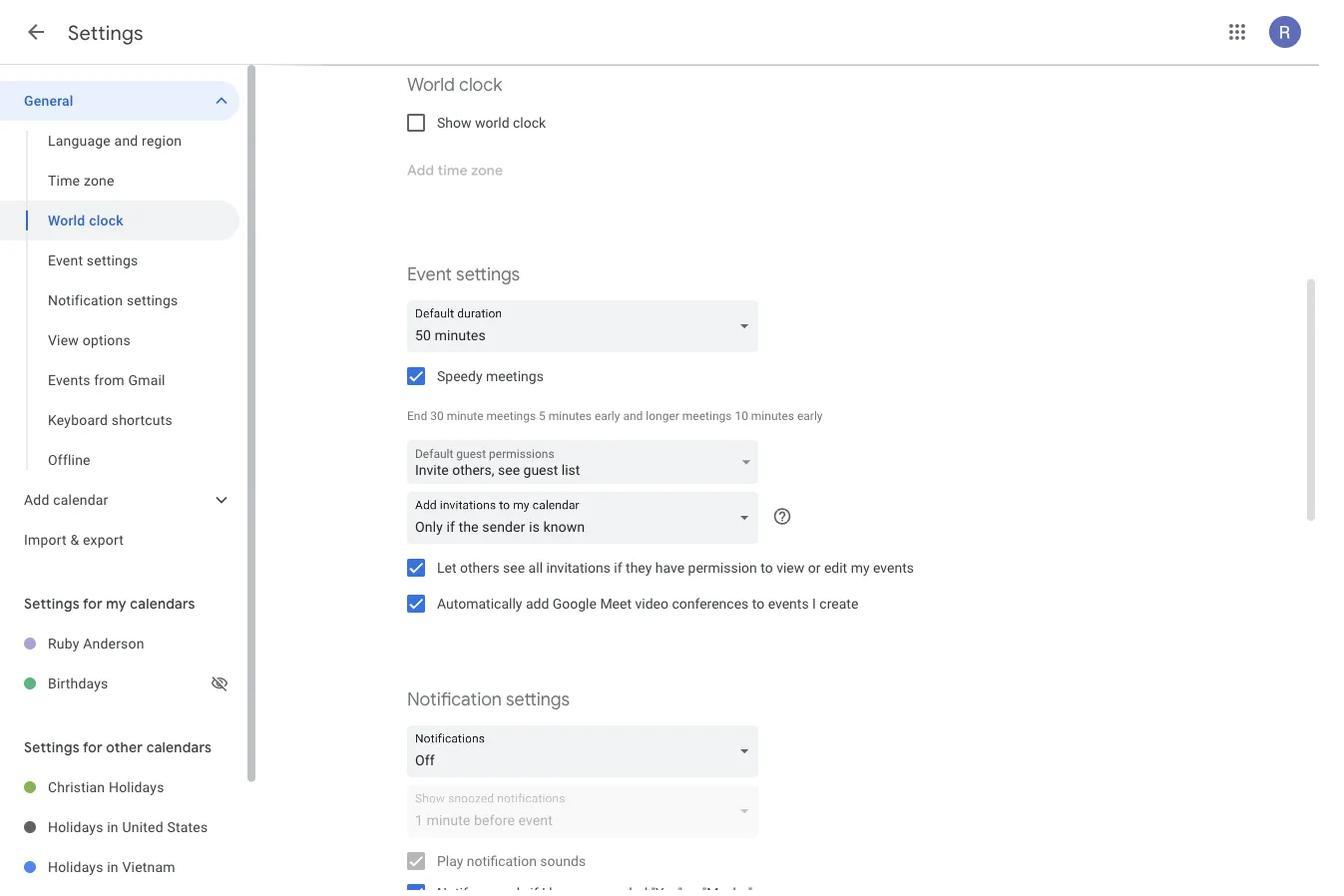 Task type: vqa. For each thing, say whether or not it's contained in the screenshot.
second the early from the right
yes



Task type: describe. For each thing, give the bounding box(es) containing it.
meetings left 10
[[682, 409, 732, 423]]

settings heading
[[68, 20, 143, 45]]

5
[[539, 409, 546, 423]]

1 horizontal spatial and
[[623, 409, 643, 423]]

show
[[437, 114, 471, 131]]

view
[[48, 332, 79, 348]]

settings for other calendars tree
[[0, 767, 239, 891]]

0 vertical spatial to
[[761, 559, 773, 576]]

holidays for vietnam
[[48, 859, 103, 875]]

states
[[167, 819, 208, 835]]

default
[[415, 447, 453, 461]]

holidays for united
[[48, 819, 103, 835]]

ruby
[[48, 635, 79, 652]]

world
[[475, 114, 509, 131]]

automatically
[[437, 595, 522, 612]]

add
[[526, 595, 549, 612]]

30
[[430, 409, 444, 423]]

ruby anderson tree item
[[0, 624, 239, 664]]

0 horizontal spatial world
[[48, 212, 85, 228]]

settings for other calendars
[[24, 738, 212, 756]]

&
[[70, 531, 79, 548]]

other
[[106, 738, 143, 756]]

tree containing general
[[0, 81, 239, 560]]

region
[[142, 132, 182, 149]]

import & export
[[24, 531, 124, 548]]

add
[[24, 491, 49, 508]]

default guest permissions invite others, see guest list
[[415, 447, 580, 478]]

holidays in united states
[[48, 819, 208, 835]]

play
[[437, 853, 463, 869]]

permission
[[688, 559, 757, 576]]

let
[[437, 559, 457, 576]]

gmail
[[128, 372, 165, 388]]

world clock inside tree
[[48, 212, 123, 228]]

christian
[[48, 779, 105, 795]]

notification inside tree
[[48, 292, 123, 308]]

keyboard shortcuts
[[48, 412, 173, 428]]

ruby anderson
[[48, 635, 144, 652]]

vietnam
[[122, 859, 175, 875]]

0 vertical spatial world clock
[[407, 73, 502, 96]]

or
[[808, 559, 821, 576]]

birthdays link
[[48, 664, 208, 703]]

add calendar
[[24, 491, 108, 508]]

import
[[24, 531, 67, 548]]

birthdays tree item
[[0, 664, 239, 703]]

minute
[[447, 409, 483, 423]]

show world clock
[[437, 114, 546, 131]]

invitations
[[546, 559, 611, 576]]

permissions
[[489, 447, 554, 461]]

settings for settings for my calendars
[[24, 595, 80, 613]]

go back image
[[24, 20, 48, 44]]

settings for my calendars
[[24, 595, 195, 613]]

time
[[48, 172, 80, 189]]

christian holidays link
[[48, 767, 239, 807]]

language
[[48, 132, 111, 149]]

in for united
[[107, 819, 119, 835]]

calendars for settings for other calendars
[[146, 738, 212, 756]]

i
[[812, 595, 816, 612]]

general tree item
[[0, 81, 239, 121]]

0 vertical spatial holidays
[[109, 779, 164, 795]]

end
[[407, 409, 427, 423]]

conferences
[[672, 595, 749, 612]]

for for other
[[83, 738, 103, 756]]

1 horizontal spatial event
[[407, 263, 452, 286]]

language and region
[[48, 132, 182, 149]]

0 horizontal spatial events
[[768, 595, 809, 612]]

automatically add google meet video conferences to events i create
[[437, 595, 858, 612]]

united
[[122, 819, 163, 835]]

shortcuts
[[112, 412, 173, 428]]

notification
[[467, 853, 537, 869]]

1 early from the left
[[595, 409, 620, 423]]



Task type: locate. For each thing, give the bounding box(es) containing it.
view
[[776, 559, 804, 576]]

notification settings down "automatically"
[[407, 688, 570, 711]]

keyboard
[[48, 412, 108, 428]]

1 horizontal spatial notification
[[407, 688, 502, 711]]

events right edit
[[873, 559, 914, 576]]

holidays down christian
[[48, 819, 103, 835]]

calendars
[[130, 595, 195, 613], [146, 738, 212, 756]]

see left all
[[503, 559, 525, 576]]

early
[[595, 409, 620, 423], [797, 409, 823, 423]]

guest up others,
[[456, 447, 486, 461]]

and
[[114, 132, 138, 149], [623, 409, 643, 423]]

0 vertical spatial notification settings
[[48, 292, 178, 308]]

zone
[[84, 172, 114, 189]]

1 horizontal spatial notification settings
[[407, 688, 570, 711]]

settings
[[87, 252, 138, 268], [456, 263, 520, 286], [127, 292, 178, 308], [506, 688, 570, 711]]

early right 10
[[797, 409, 823, 423]]

0 vertical spatial events
[[873, 559, 914, 576]]

for up ruby anderson
[[83, 595, 103, 613]]

birthdays
[[48, 675, 108, 691]]

1 horizontal spatial world
[[407, 73, 455, 96]]

calendar
[[53, 491, 108, 508]]

meetings
[[486, 368, 544, 384], [486, 409, 536, 423], [682, 409, 732, 423]]

1 horizontal spatial guest
[[523, 461, 558, 478]]

world clock up show
[[407, 73, 502, 96]]

0 vertical spatial and
[[114, 132, 138, 149]]

0 horizontal spatial minutes
[[549, 409, 592, 423]]

0 vertical spatial in
[[107, 819, 119, 835]]

0 vertical spatial my
[[851, 559, 870, 576]]

time zone
[[48, 172, 114, 189]]

speedy meetings
[[437, 368, 544, 384]]

notification up view options
[[48, 292, 123, 308]]

create
[[820, 595, 858, 612]]

0 vertical spatial for
[[83, 595, 103, 613]]

event settings
[[48, 252, 138, 268], [407, 263, 520, 286]]

see down permissions
[[498, 461, 520, 478]]

export
[[83, 531, 124, 548]]

1 vertical spatial notification settings
[[407, 688, 570, 711]]

0 vertical spatial world
[[407, 73, 455, 96]]

1 horizontal spatial minutes
[[751, 409, 794, 423]]

early up invite others, see guest list dropdown button
[[595, 409, 620, 423]]

minutes right 5
[[549, 409, 592, 423]]

world up show
[[407, 73, 455, 96]]

2 in from the top
[[107, 859, 119, 875]]

world down "time"
[[48, 212, 85, 228]]

from
[[94, 372, 125, 388]]

1 minutes from the left
[[549, 409, 592, 423]]

view options
[[48, 332, 131, 348]]

0 horizontal spatial and
[[114, 132, 138, 149]]

event
[[48, 252, 83, 268], [407, 263, 452, 286]]

have
[[655, 559, 685, 576]]

to
[[761, 559, 773, 576], [752, 595, 764, 612]]

1 horizontal spatial early
[[797, 409, 823, 423]]

settings up ruby
[[24, 595, 80, 613]]

settings for settings
[[68, 20, 143, 45]]

2 early from the left
[[797, 409, 823, 423]]

2 for from the top
[[83, 738, 103, 756]]

1 in from the top
[[107, 819, 119, 835]]

1 horizontal spatial world clock
[[407, 73, 502, 96]]

longer
[[646, 409, 679, 423]]

christian holidays
[[48, 779, 164, 795]]

1 vertical spatial holidays
[[48, 819, 103, 835]]

None field
[[407, 300, 766, 352], [407, 492, 766, 544], [407, 725, 766, 777], [407, 300, 766, 352], [407, 492, 766, 544], [407, 725, 766, 777]]

general
[[24, 92, 73, 109]]

options
[[83, 332, 131, 348]]

1 vertical spatial world clock
[[48, 212, 123, 228]]

guest down permissions
[[523, 461, 558, 478]]

my up anderson
[[106, 595, 126, 613]]

for
[[83, 595, 103, 613], [83, 738, 103, 756]]

0 horizontal spatial my
[[106, 595, 126, 613]]

0 vertical spatial notification
[[48, 292, 123, 308]]

clock inside group
[[89, 212, 123, 228]]

settings
[[68, 20, 143, 45], [24, 595, 80, 613], [24, 738, 80, 756]]

meet
[[600, 595, 632, 612]]

1 vertical spatial settings
[[24, 595, 80, 613]]

1 horizontal spatial events
[[873, 559, 914, 576]]

settings for settings for other calendars
[[24, 738, 80, 756]]

1 vertical spatial and
[[623, 409, 643, 423]]

notification down "automatically"
[[407, 688, 502, 711]]

minutes
[[549, 409, 592, 423], [751, 409, 794, 423]]

notification settings up options
[[48, 292, 178, 308]]

holidays in vietnam link
[[48, 847, 239, 887]]

invite others, see guest list button
[[407, 441, 758, 489]]

0 horizontal spatial world clock
[[48, 212, 123, 228]]

to left the view
[[761, 559, 773, 576]]

if
[[614, 559, 622, 576]]

clock up show world clock
[[459, 73, 502, 96]]

calendars up ruby anderson tree item
[[130, 595, 195, 613]]

christian holidays tree item
[[0, 767, 239, 807]]

meetings up 5
[[486, 368, 544, 384]]

settings up general tree item
[[68, 20, 143, 45]]

settings for my calendars tree
[[0, 624, 239, 703]]

holidays in united states tree item
[[0, 807, 239, 847]]

0 horizontal spatial early
[[595, 409, 620, 423]]

my
[[851, 559, 870, 576], [106, 595, 126, 613]]

1 vertical spatial events
[[768, 595, 809, 612]]

see inside default guest permissions invite others, see guest list
[[498, 461, 520, 478]]

and left region
[[114, 132, 138, 149]]

holidays down holidays in united states tree item
[[48, 859, 103, 875]]

world clock
[[407, 73, 502, 96], [48, 212, 123, 228]]

2 minutes from the left
[[751, 409, 794, 423]]

video
[[635, 595, 668, 612]]

1 horizontal spatial my
[[851, 559, 870, 576]]

meetings left 5
[[486, 409, 536, 423]]

1 vertical spatial for
[[83, 738, 103, 756]]

0 vertical spatial clock
[[459, 73, 502, 96]]

my right edit
[[851, 559, 870, 576]]

invite
[[415, 461, 449, 478]]

they
[[626, 559, 652, 576]]

2 vertical spatial holidays
[[48, 859, 103, 875]]

holidays in vietnam tree item
[[0, 847, 239, 887]]

10
[[735, 409, 748, 423]]

2 horizontal spatial clock
[[513, 114, 546, 131]]

1 vertical spatial notification
[[407, 688, 502, 711]]

0 horizontal spatial guest
[[456, 447, 486, 461]]

in
[[107, 819, 119, 835], [107, 859, 119, 875]]

for left other
[[83, 738, 103, 756]]

1 vertical spatial my
[[106, 595, 126, 613]]

world clock down time zone
[[48, 212, 123, 228]]

0 vertical spatial see
[[498, 461, 520, 478]]

0 vertical spatial settings
[[68, 20, 143, 45]]

0 vertical spatial calendars
[[130, 595, 195, 613]]

0 horizontal spatial notification
[[48, 292, 123, 308]]

in left "united"
[[107, 819, 119, 835]]

clock down zone
[[89, 212, 123, 228]]

calendars up christian holidays link
[[146, 738, 212, 756]]

0 horizontal spatial event
[[48, 252, 83, 268]]

to right the conferences
[[752, 595, 764, 612]]

speedy
[[437, 368, 482, 384]]

1 vertical spatial calendars
[[146, 738, 212, 756]]

holidays in vietnam
[[48, 859, 175, 875]]

2 vertical spatial clock
[[89, 212, 123, 228]]

world
[[407, 73, 455, 96], [48, 212, 85, 228]]

1 vertical spatial see
[[503, 559, 525, 576]]

1 vertical spatial clock
[[513, 114, 546, 131]]

tree
[[0, 81, 239, 560]]

guest
[[456, 447, 486, 461], [523, 461, 558, 478]]

events
[[873, 559, 914, 576], [768, 595, 809, 612]]

all
[[528, 559, 543, 576]]

holidays up "united"
[[109, 779, 164, 795]]

group
[[0, 121, 239, 480]]

0 horizontal spatial event settings
[[48, 252, 138, 268]]

anderson
[[83, 635, 144, 652]]

notification
[[48, 292, 123, 308], [407, 688, 502, 711]]

holidays
[[109, 779, 164, 795], [48, 819, 103, 835], [48, 859, 103, 875]]

and left 'longer' on the top
[[623, 409, 643, 423]]

1 vertical spatial world
[[48, 212, 85, 228]]

calendars for settings for my calendars
[[130, 595, 195, 613]]

sounds
[[540, 853, 586, 869]]

end 30 minute meetings 5 minutes early and longer meetings 10 minutes early
[[407, 409, 823, 423]]

settings up christian
[[24, 738, 80, 756]]

1 vertical spatial to
[[752, 595, 764, 612]]

1 for from the top
[[83, 595, 103, 613]]

clock right world
[[513, 114, 546, 131]]

minutes right 10
[[751, 409, 794, 423]]

events
[[48, 372, 90, 388]]

clock
[[459, 73, 502, 96], [513, 114, 546, 131], [89, 212, 123, 228]]

1 vertical spatial in
[[107, 859, 119, 875]]

in for vietnam
[[107, 859, 119, 875]]

for for my
[[83, 595, 103, 613]]

in left vietnam on the left of page
[[107, 859, 119, 875]]

events left i
[[768, 595, 809, 612]]

1 horizontal spatial event settings
[[407, 263, 520, 286]]

0 horizontal spatial notification settings
[[48, 292, 178, 308]]

others
[[460, 559, 500, 576]]

events from gmail
[[48, 372, 165, 388]]

let others see all invitations if they have permission to view or edit my events
[[437, 559, 914, 576]]

group containing language and region
[[0, 121, 239, 480]]

2 vertical spatial settings
[[24, 738, 80, 756]]

list
[[562, 461, 580, 478]]

1 horizontal spatial clock
[[459, 73, 502, 96]]

offline
[[48, 451, 90, 468]]

others,
[[452, 461, 494, 478]]

holidays in united states link
[[48, 807, 239, 847]]

edit
[[824, 559, 847, 576]]

google
[[553, 595, 597, 612]]

play notification sounds
[[437, 853, 586, 869]]

0 horizontal spatial clock
[[89, 212, 123, 228]]



